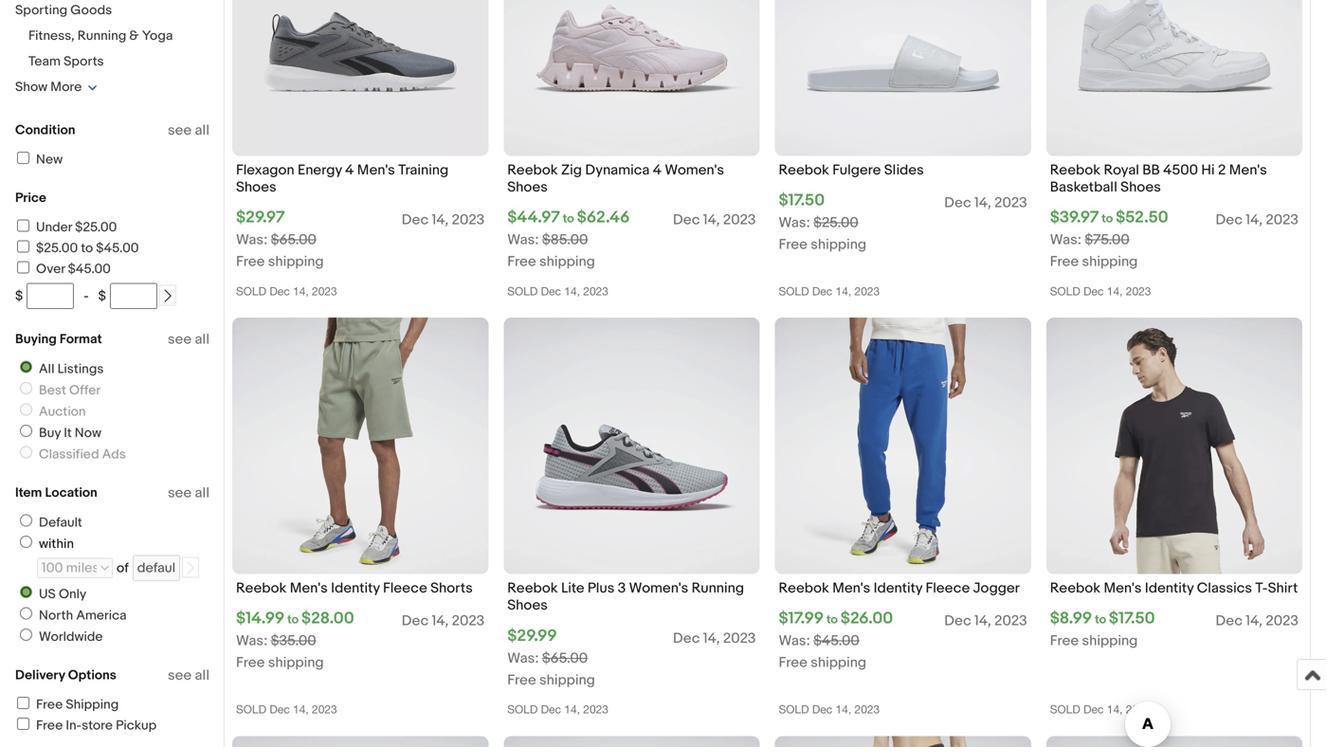 Task type: describe. For each thing, give the bounding box(es) containing it.
reebok fulgere slides image
[[775, 0, 1031, 156]]

$25.00 down under
[[36, 240, 78, 256]]

sold  dec 14, 2023 for reebok fulgere slides
[[779, 284, 880, 298]]

all for delivery options
[[195, 667, 210, 684]]

zig
[[561, 161, 582, 178]]

dec 14, 2023 free shipping
[[1050, 613, 1299, 650]]

dec inside dec 14, 2023 was: $45.00 free shipping
[[945, 613, 972, 630]]

free inside dec 14, 2023 was: $35.00 free shipping
[[236, 654, 265, 671]]

to for $44.97
[[563, 212, 574, 226]]

$17.99
[[779, 609, 824, 629]]

flexagon energy 4 men's training shoes
[[236, 161, 449, 196]]

14, inside dec 14, 2023 was: $75.00 free shipping
[[1246, 212, 1263, 229]]

dec 14, 2023 was: $75.00 free shipping
[[1050, 212, 1299, 270]]

auction link
[[12, 403, 90, 420]]

reebok lite plus 3 women's running shoes image
[[504, 318, 760, 574]]

classified ads link
[[12, 446, 130, 463]]

go image
[[184, 562, 197, 575]]

in-
[[66, 718, 82, 734]]

show more button
[[15, 79, 98, 95]]

more
[[51, 79, 82, 95]]

offer
[[69, 383, 101, 399]]

shipping down $29.99
[[539, 672, 595, 689]]

$52.50
[[1116, 208, 1169, 228]]

shirt
[[1268, 580, 1298, 597]]

$65.00 for $29.97
[[271, 231, 317, 249]]

identity for $28.00
[[331, 580, 380, 597]]

men's for $14.99
[[290, 580, 328, 597]]

sports
[[64, 54, 104, 70]]

$65.00 for $29.99
[[542, 650, 588, 667]]

14, inside "dec 14, 2023 was: $85.00 free shipping"
[[703, 212, 720, 229]]

was: inside the dec 14, 2023 was: $25.00 free shipping
[[779, 214, 810, 231]]

sporting goods fitness, running & yoga team sports
[[15, 2, 173, 70]]

$44.97 to $62.46
[[507, 208, 630, 228]]

Best Offer radio
[[20, 382, 32, 394]]

North America radio
[[20, 607, 32, 620]]

reebok lite plus 3 women's running shoes
[[507, 580, 744, 614]]

2023 inside dec 14, 2023 was: $75.00 free shipping
[[1266, 212, 1299, 229]]

Under $25.00 checkbox
[[17, 219, 29, 232]]

free down $29.99
[[507, 672, 536, 689]]

free shipping link
[[14, 697, 119, 713]]

men's inside the reebok royal bb 4500 hi 2 men's basketball shoes
[[1229, 161, 1267, 178]]

under
[[36, 219, 72, 236]]

flexagon energy 4 men's training shoes link
[[236, 161, 485, 201]]

reebok for $17.99
[[779, 580, 829, 597]]

options
[[68, 667, 116, 684]]

to for $25.00
[[81, 240, 93, 256]]

men's for $8.99
[[1104, 580, 1142, 597]]

us
[[39, 586, 56, 603]]

0 vertical spatial $45.00
[[96, 240, 139, 256]]

$29.99
[[507, 626, 557, 646]]

Buy It Now radio
[[20, 425, 32, 437]]

dec inside "dec 14, 2023 was: $85.00 free shipping"
[[673, 212, 700, 229]]

$25.00 to $45.00 checkbox
[[17, 240, 29, 253]]

reebok men's identity fleece jogger
[[779, 580, 1020, 597]]

4500
[[1163, 161, 1198, 178]]

show more
[[15, 79, 82, 95]]

reebok fulgere slides
[[779, 161, 924, 178]]

$ for the minimum value text field
[[15, 288, 23, 304]]

nanoflex adventure tr women's training shoes image
[[232, 736, 489, 747]]

fitness,
[[28, 28, 75, 44]]

within
[[39, 536, 74, 552]]

reebok zig dynamica 4 women's shoes
[[507, 161, 724, 196]]

2023 inside dec 14, 2023 free shipping
[[1266, 613, 1299, 630]]

reebok royal bb 4500 hi 2 men's basketball shoes image
[[1046, 0, 1303, 156]]

all for buying format
[[195, 331, 210, 348]]

$14.99 to $28.00
[[236, 609, 354, 629]]

$14.99
[[236, 609, 285, 629]]

under $25.00 link
[[14, 219, 117, 236]]

dec inside dec 14, 2023 was: $35.00 free shipping
[[402, 613, 429, 630]]

sold  dec 14, 2023 for reebok lite plus 3 women's running shoes
[[507, 703, 609, 716]]

see for item location
[[168, 484, 192, 502]]

sold for reebok men's identity fleece jogger
[[779, 703, 809, 716]]

reebok inside "reebok lite plus 3 women's running shoes"
[[507, 580, 558, 597]]

free in-store pickup
[[36, 718, 157, 734]]

running inside the sporting goods fitness, running & yoga team sports
[[78, 28, 126, 44]]

identity for $26.00
[[874, 580, 923, 597]]

ads
[[102, 447, 126, 463]]

free inside dec 14, 2023 was: $45.00 free shipping
[[779, 654, 808, 671]]

price
[[15, 190, 46, 206]]

shoes inside the reebok royal bb 4500 hi 2 men's basketball shoes
[[1121, 179, 1161, 196]]

sold for reebok men's identity fleece shorts
[[236, 703, 266, 716]]

2023 inside dec 14, 2023 was: $45.00 free shipping
[[995, 613, 1028, 630]]

lite
[[561, 580, 585, 597]]

$62.46
[[577, 208, 630, 228]]

classified
[[39, 447, 99, 463]]

Over $45.00 checkbox
[[17, 261, 29, 274]]

free shipping
[[36, 697, 119, 713]]

shorts
[[431, 580, 473, 597]]

$17.99 to $26.00
[[779, 609, 893, 629]]

default text field
[[133, 555, 180, 581]]

flexagon energy 4 men's training shoes image
[[232, 0, 489, 156]]

4 inside reebok zig dynamica 4 women's shoes
[[653, 161, 662, 178]]

was: down $29.97
[[236, 231, 268, 249]]

free inside dec 14, 2023 free shipping
[[1050, 632, 1079, 650]]

free inside "dec 14, 2023 was: $85.00 free shipping"
[[507, 253, 536, 270]]

buying
[[15, 331, 57, 347]]

slides
[[884, 161, 924, 178]]

show
[[15, 79, 48, 95]]

dec 14, 2023 was: $65.00 free shipping for $29.99
[[507, 630, 756, 689]]

fulgere
[[833, 161, 881, 178]]

reebok for $8.99
[[1050, 580, 1101, 597]]

was: inside dec 14, 2023 was: $45.00 free shipping
[[779, 632, 810, 650]]

new link
[[14, 152, 63, 168]]

reebok royal bb 4500 hi 2 men's basketball shoes
[[1050, 161, 1267, 196]]

dec 14, 2023 was: $35.00 free shipping
[[236, 613, 485, 671]]

sold for reebok royal bb 4500 hi 2 men's basketball shoes
[[1050, 284, 1081, 298]]

All Listings radio
[[20, 361, 32, 373]]

$39.97 to $52.50
[[1050, 208, 1169, 228]]

2023 inside dec 14, 2023 was: $35.00 free shipping
[[452, 613, 485, 630]]

bb
[[1143, 161, 1160, 178]]

shipping inside dec 14, 2023 was: $35.00 free shipping
[[268, 654, 324, 671]]

classics
[[1197, 580, 1252, 597]]

delivery
[[15, 667, 65, 684]]

see all for item location
[[168, 484, 210, 502]]

reebok flexagon force 4 men's training shoes image
[[1046, 736, 1303, 747]]

$45.00 inside dec 14, 2023 was: $45.00 free shipping
[[814, 632, 860, 650]]

north
[[39, 608, 73, 624]]

see all button for item location
[[168, 484, 210, 502]]

worldwide link
[[12, 629, 107, 645]]

all for item location
[[195, 484, 210, 502]]

shipping inside dec 14, 2023 was: $75.00 free shipping
[[1082, 253, 1138, 270]]

see all button for condition
[[168, 122, 210, 139]]

0 vertical spatial $17.50
[[779, 191, 825, 210]]

$75.00
[[1085, 231, 1130, 249]]

see for buying format
[[168, 331, 192, 348]]

$25.00 up $25.00 to $45.00
[[75, 219, 117, 236]]

basketball
[[1050, 179, 1118, 196]]

$8.99 to $17.50
[[1050, 609, 1155, 629]]

shipping inside "dec 14, 2023 was: $85.00 free shipping"
[[539, 253, 595, 270]]

of
[[117, 560, 129, 576]]

best offer
[[39, 383, 101, 399]]

only
[[59, 586, 86, 603]]

1 vertical spatial $45.00
[[68, 261, 111, 277]]

US Only radio
[[20, 586, 32, 598]]

reebok men's identity fleece shorts
[[236, 580, 473, 597]]

men's for $17.99
[[833, 580, 871, 597]]

energy
[[298, 161, 342, 178]]

see all for delivery options
[[168, 667, 210, 684]]

$85.00
[[542, 231, 588, 249]]

reebok men's identity classics t-shirt link
[[1050, 580, 1299, 602]]

was: inside dec 14, 2023 was: $75.00 free shipping
[[1050, 231, 1082, 249]]

sold for reebok lite plus 3 women's running shoes
[[507, 703, 538, 716]]

$29.97
[[236, 208, 285, 228]]

sold for flexagon energy 4 men's training shoes
[[236, 284, 266, 298]]

best offer link
[[12, 382, 104, 399]]

$ for maximum value text box in the left of the page
[[98, 288, 106, 304]]

to for $39.97
[[1102, 212, 1113, 226]]

was: inside "dec 14, 2023 was: $85.00 free shipping"
[[507, 231, 539, 249]]

New checkbox
[[17, 152, 29, 164]]

running inside "reebok lite plus 3 women's running shoes"
[[692, 580, 744, 597]]



Task type: vqa. For each thing, say whether or not it's contained in the screenshot.
Free in "Dec 14, 2023 Free shipping"
yes



Task type: locate. For each thing, give the bounding box(es) containing it.
2 4 from the left
[[653, 161, 662, 178]]

Free In-store Pickup checkbox
[[17, 718, 29, 730]]

to inside $8.99 to $17.50
[[1095, 613, 1107, 627]]

within radio
[[20, 536, 32, 548]]

see all for condition
[[168, 122, 210, 139]]

see all for buying format
[[168, 331, 210, 348]]

reebok zig dynamica 4 women's shoes link
[[507, 161, 756, 201]]

to inside $17.99 to $26.00
[[827, 613, 838, 627]]

4
[[345, 161, 354, 178], [653, 161, 662, 178]]

4 inside flexagon energy 4 men's training shoes
[[345, 161, 354, 178]]

sold for reebok men's identity classics t-shirt
[[1050, 703, 1081, 716]]

submit price range image
[[161, 289, 174, 303]]

fleece left jogger
[[926, 580, 970, 597]]

reebok men's identity fleece jogger image
[[775, 318, 1031, 574]]

$17.50 down reebok men's identity classics t-shirt 'link'
[[1109, 609, 1155, 629]]

was: down '$14.99'
[[236, 632, 268, 650]]

women's for 3
[[629, 580, 689, 597]]

1 vertical spatial running
[[692, 580, 744, 597]]

shoes up $44.97
[[507, 179, 548, 196]]

condition
[[15, 122, 75, 138]]

women's inside "reebok lite plus 3 women's running shoes"
[[629, 580, 689, 597]]

$45.00 down under $25.00
[[96, 240, 139, 256]]

fleece for $28.00
[[383, 580, 427, 597]]

reebok inside the "reebok men's identity fleece shorts" link
[[236, 580, 287, 597]]

dec 14, 2023 was: $65.00 free shipping down flexagon energy 4 men's training shoes link
[[236, 212, 485, 270]]

auction
[[39, 404, 86, 420]]

1 horizontal spatial $65.00
[[542, 650, 588, 667]]

shoes inside reebok zig dynamica 4 women's shoes
[[507, 179, 548, 196]]

reebok inside reebok fulgere slides link
[[779, 161, 829, 178]]

4 all from the top
[[195, 667, 210, 684]]

shipping down $8.99 to $17.50
[[1082, 632, 1138, 650]]

to for $8.99
[[1095, 613, 1107, 627]]

shipping down $75.00
[[1082, 253, 1138, 270]]

see for condition
[[168, 122, 192, 139]]

identity up the $28.00
[[331, 580, 380, 597]]

to for $17.99
[[827, 613, 838, 627]]

reebok up '$14.99'
[[236, 580, 287, 597]]

$45.00 down $25.00 to $45.00
[[68, 261, 111, 277]]

dec 14, 2023 was: $65.00 free shipping
[[236, 212, 485, 270], [507, 630, 756, 689]]

men's inside flexagon energy 4 men's training shoes
[[357, 161, 395, 178]]

$25.00
[[814, 214, 859, 231], [75, 219, 117, 236], [36, 240, 78, 256]]

shoes inside "reebok lite plus 3 women's running shoes"
[[507, 597, 548, 614]]

women's
[[665, 161, 724, 178], [629, 580, 689, 597]]

reebok for $14.99
[[236, 580, 287, 597]]

free inside the dec 14, 2023 was: $25.00 free shipping
[[779, 236, 808, 253]]

$65.00
[[271, 231, 317, 249], [542, 650, 588, 667]]

0 vertical spatial dec 14, 2023 was: $65.00 free shipping
[[236, 212, 485, 270]]

1 $ from the left
[[15, 288, 23, 304]]

Auction radio
[[20, 403, 32, 416]]

4 right energy
[[345, 161, 354, 178]]

0 horizontal spatial $65.00
[[271, 231, 317, 249]]

free down '$14.99'
[[236, 654, 265, 671]]

to up $75.00
[[1102, 212, 1113, 226]]

dec 14, 2023 was: $85.00 free shipping
[[507, 212, 756, 270]]

buying format
[[15, 331, 102, 347]]

1 horizontal spatial $17.50
[[1109, 609, 1155, 629]]

3 identity from the left
[[1145, 580, 1194, 597]]

reebok for $39.97
[[1050, 161, 1101, 178]]

2 see all from the top
[[168, 331, 210, 348]]

to right '$8.99'
[[1095, 613, 1107, 627]]

shoes up $29.99
[[507, 597, 548, 614]]

to right '$17.99'
[[827, 613, 838, 627]]

store
[[82, 718, 113, 734]]

1 horizontal spatial fleece
[[926, 580, 970, 597]]

1 all from the top
[[195, 122, 210, 139]]

0 horizontal spatial $
[[15, 288, 23, 304]]

Maximum Value text field
[[110, 283, 157, 309]]

america
[[76, 608, 127, 624]]

reebok royal bb 4500 hi 2 men's basketball shoes link
[[1050, 161, 1299, 201]]

2023 inside the dec 14, 2023 was: $25.00 free shipping
[[995, 194, 1028, 211]]

to inside '$44.97 to $62.46'
[[563, 212, 574, 226]]

fleece left shorts
[[383, 580, 427, 597]]

sold  dec 14, 2023 for flexagon energy 4 men's training shoes
[[236, 284, 337, 298]]

dec 14, 2023 was: $25.00 free shipping
[[779, 194, 1028, 253]]

14, inside dec 14, 2023 was: $35.00 free shipping
[[432, 613, 449, 630]]

dec 14, 2023 was: $65.00 free shipping for $29.97
[[236, 212, 485, 270]]

$28.00
[[301, 609, 354, 629]]

$25.00 to $45.00
[[36, 240, 139, 256]]

$65.00 down $29.97
[[271, 231, 317, 249]]

reebok men's identity classics t-shirt
[[1050, 580, 1298, 597]]

Worldwide radio
[[20, 629, 32, 641]]

14, inside dec 14, 2023 was: $45.00 free shipping
[[975, 613, 992, 630]]

to inside $39.97 to $52.50
[[1102, 212, 1113, 226]]

4 see all from the top
[[168, 667, 210, 684]]

reebok inside reebok zig dynamica 4 women's shoes
[[507, 161, 558, 178]]

$45.00
[[96, 240, 139, 256], [68, 261, 111, 277], [814, 632, 860, 650]]

buy it now link
[[12, 425, 105, 441]]

free left in-
[[36, 718, 63, 734]]

1 vertical spatial $65.00
[[542, 650, 588, 667]]

shipping inside the dec 14, 2023 was: $25.00 free shipping
[[811, 236, 867, 253]]

0 horizontal spatial fleece
[[383, 580, 427, 597]]

1 see all from the top
[[168, 122, 210, 139]]

1 horizontal spatial $
[[98, 288, 106, 304]]

men's inside 'link'
[[1104, 580, 1142, 597]]

north america link
[[12, 607, 130, 624]]

Default radio
[[20, 514, 32, 527]]

default
[[39, 515, 82, 531]]

format
[[60, 331, 102, 347]]

$25.00 down reebok fulgere slides
[[814, 214, 859, 231]]

$35.00
[[271, 632, 316, 650]]

identity inside 'link'
[[1145, 580, 1194, 597]]

3 all from the top
[[195, 484, 210, 502]]

$17.50 down reebok fulgere slides
[[779, 191, 825, 210]]

team sports link
[[28, 54, 104, 70]]

free down $44.97
[[507, 253, 536, 270]]

Classified Ads radio
[[20, 446, 32, 458]]

free inside dec 14, 2023 was: $75.00 free shipping
[[1050, 253, 1079, 270]]

all for condition
[[195, 122, 210, 139]]

men's left training
[[357, 161, 395, 178]]

2 see all button from the top
[[168, 331, 210, 348]]

shipping inside dec 14, 2023 was: $45.00 free shipping
[[811, 654, 867, 671]]

identity up $26.00
[[874, 580, 923, 597]]

free down reebok fulgere slides
[[779, 236, 808, 253]]

free down $29.97
[[236, 253, 265, 270]]

reebok fulgere slides link
[[779, 161, 1028, 183]]

over $45.00 link
[[14, 261, 111, 277]]

shipping down $29.97
[[268, 253, 324, 270]]

free down '$8.99'
[[1050, 632, 1079, 650]]

to down under $25.00
[[81, 240, 93, 256]]

1 fleece from the left
[[383, 580, 427, 597]]

see all button for delivery options
[[168, 667, 210, 684]]

&
[[129, 28, 139, 44]]

$45.00 down $17.99 to $26.00
[[814, 632, 860, 650]]

dec inside dec 14, 2023 free shipping
[[1216, 613, 1243, 630]]

3 see all button from the top
[[168, 484, 210, 502]]

sold for reebok fulgere slides
[[779, 284, 809, 298]]

all listings
[[39, 361, 104, 377]]

shoes down flexagon
[[236, 179, 276, 196]]

sold  dec 14, 2023 for reebok royal bb 4500 hi 2 men's basketball shoes
[[1050, 284, 1151, 298]]

dec inside dec 14, 2023 was: $75.00 free shipping
[[1216, 212, 1243, 229]]

reebok inside reebok men's identity fleece jogger link
[[779, 580, 829, 597]]

identity up dec 14, 2023 free shipping
[[1145, 580, 1194, 597]]

dec
[[945, 194, 972, 211], [402, 212, 429, 229], [673, 212, 700, 229], [1216, 212, 1243, 229], [270, 284, 290, 298], [541, 284, 561, 298], [812, 284, 833, 298], [1084, 284, 1104, 298], [402, 613, 429, 630], [945, 613, 972, 630], [1216, 613, 1243, 630], [673, 630, 700, 647], [270, 703, 290, 716], [541, 703, 561, 716], [812, 703, 833, 716], [1084, 703, 1104, 716]]

reebok inside reebok men's identity classics t-shirt 'link'
[[1050, 580, 1101, 597]]

buy
[[39, 425, 61, 441]]

2 fleece from the left
[[926, 580, 970, 597]]

women's right 3
[[629, 580, 689, 597]]

was: down reebok fulgere slides
[[779, 214, 810, 231]]

was: down '$17.99'
[[779, 632, 810, 650]]

to up $35.00
[[287, 613, 299, 627]]

0 vertical spatial women's
[[665, 161, 724, 178]]

men's up $8.99 to $17.50
[[1104, 580, 1142, 597]]

1 see all button from the top
[[168, 122, 210, 139]]

dec inside the dec 14, 2023 was: $25.00 free shipping
[[945, 194, 972, 211]]

shipping
[[66, 697, 119, 713]]

0 horizontal spatial 4
[[345, 161, 354, 178]]

dec 14, 2023 was: $65.00 free shipping down "reebok lite plus 3 women's running shoes" "link"
[[507, 630, 756, 689]]

shoes down bb
[[1121, 179, 1161, 196]]

reebok up "basketball"
[[1050, 161, 1101, 178]]

over
[[36, 261, 65, 277]]

sold  dec 14, 2023 for reebok men's identity fleece jogger
[[779, 703, 880, 716]]

1 horizontal spatial running
[[692, 580, 744, 597]]

see for delivery options
[[168, 667, 192, 684]]

worldwide
[[39, 629, 103, 645]]

1 horizontal spatial dec 14, 2023 was: $65.00 free shipping
[[507, 630, 756, 689]]

jogger
[[973, 580, 1020, 597]]

men's up $14.99 to $28.00
[[290, 580, 328, 597]]

2
[[1218, 161, 1226, 178]]

sold
[[236, 284, 266, 298], [507, 284, 538, 298], [779, 284, 809, 298], [1050, 284, 1081, 298], [236, 703, 266, 716], [507, 703, 538, 716], [779, 703, 809, 716], [1050, 703, 1081, 716]]

men's right 2
[[1229, 161, 1267, 178]]

reebok up '$17.99'
[[779, 580, 829, 597]]

$25.00 inside the dec 14, 2023 was: $25.00 free shipping
[[814, 214, 859, 231]]

women's inside reebok zig dynamica 4 women's shoes
[[665, 161, 724, 178]]

t-
[[1256, 580, 1268, 597]]

reebok men's identity fleece shorts link
[[236, 580, 485, 602]]

was: down $44.97
[[507, 231, 539, 249]]

shoes inside flexagon energy 4 men's training shoes
[[236, 179, 276, 196]]

reebok lite plus 3 men's running shoes image
[[504, 736, 760, 747]]

0 horizontal spatial running
[[78, 28, 126, 44]]

item
[[15, 485, 42, 501]]

reebok left zig
[[507, 161, 558, 178]]

shipping
[[811, 236, 867, 253], [268, 253, 324, 270], [539, 253, 595, 270], [1082, 253, 1138, 270], [1082, 632, 1138, 650], [268, 654, 324, 671], [811, 654, 867, 671], [539, 672, 595, 689]]

men's
[[357, 161, 395, 178], [1229, 161, 1267, 178], [290, 580, 328, 597], [833, 580, 871, 597], [1104, 580, 1142, 597]]

$65.00 down $29.99
[[542, 650, 588, 667]]

Minimum Value text field
[[27, 283, 74, 309]]

$ right the -
[[98, 288, 106, 304]]

$25.00 to $45.00 link
[[14, 240, 139, 256]]

women's right dynamica
[[665, 161, 724, 178]]

0 horizontal spatial $17.50
[[779, 191, 825, 210]]

reebok men's identity fleece shorts image
[[232, 318, 489, 574]]

3 see all from the top
[[168, 484, 210, 502]]

1 vertical spatial women's
[[629, 580, 689, 597]]

fleece for $26.00
[[926, 580, 970, 597]]

0 vertical spatial running
[[78, 28, 126, 44]]

location
[[45, 485, 97, 501]]

reebok inside the reebok royal bb 4500 hi 2 men's basketball shoes
[[1050, 161, 1101, 178]]

fitness, running & yoga link
[[28, 28, 173, 44]]

1 horizontal spatial 4
[[653, 161, 662, 178]]

sporting
[[15, 2, 67, 18]]

fleece
[[383, 580, 427, 597], [926, 580, 970, 597]]

1 identity from the left
[[331, 580, 380, 597]]

$
[[15, 288, 23, 304], [98, 288, 106, 304]]

reebok
[[507, 161, 558, 178], [779, 161, 829, 178], [1050, 161, 1101, 178], [236, 580, 287, 597], [507, 580, 558, 597], [779, 580, 829, 597], [1050, 580, 1101, 597]]

$39.97
[[1050, 208, 1099, 228]]

2 horizontal spatial identity
[[1145, 580, 1194, 597]]

free down '$17.99'
[[779, 654, 808, 671]]

2 identity from the left
[[874, 580, 923, 597]]

reebok up '$8.99'
[[1050, 580, 1101, 597]]

$8.99
[[1050, 609, 1092, 629]]

shipping inside dec 14, 2023 free shipping
[[1082, 632, 1138, 650]]

1 see from the top
[[168, 122, 192, 139]]

reebok zig dynamica 4 women's shoes image
[[504, 0, 760, 156]]

2023 inside "dec 14, 2023 was: $85.00 free shipping"
[[723, 212, 756, 229]]

free right the free shipping option
[[36, 697, 63, 713]]

2 all from the top
[[195, 331, 210, 348]]

reebok for $44.97
[[507, 161, 558, 178]]

shipping down $85.00
[[539, 253, 595, 270]]

14, inside dec 14, 2023 free shipping
[[1246, 613, 1263, 630]]

0 horizontal spatial identity
[[331, 580, 380, 597]]

4 see from the top
[[168, 667, 192, 684]]

0 horizontal spatial dec 14, 2023 was: $65.00 free shipping
[[236, 212, 485, 270]]

shipping down $35.00
[[268, 654, 324, 671]]

free down $39.97
[[1050, 253, 1079, 270]]

royal
[[1104, 161, 1140, 178]]

all
[[195, 122, 210, 139], [195, 331, 210, 348], [195, 484, 210, 502], [195, 667, 210, 684]]

to for $14.99
[[287, 613, 299, 627]]

now
[[75, 425, 101, 441]]

reebok women's workout ready vector leggings image
[[775, 736, 1031, 747]]

1 horizontal spatial identity
[[874, 580, 923, 597]]

shipping down $17.99 to $26.00
[[811, 654, 867, 671]]

best
[[39, 383, 66, 399]]

4 right dynamica
[[653, 161, 662, 178]]

sold  dec 14, 2023 for reebok zig dynamica 4 women's shoes
[[507, 284, 609, 298]]

it
[[64, 425, 72, 441]]

women's for 4
[[665, 161, 724, 178]]

14,
[[975, 194, 992, 211], [432, 212, 449, 229], [703, 212, 720, 229], [1246, 212, 1263, 229], [293, 284, 309, 298], [564, 284, 580, 298], [836, 284, 852, 298], [1107, 284, 1123, 298], [432, 613, 449, 630], [975, 613, 992, 630], [1246, 613, 1263, 630], [703, 630, 720, 647], [293, 703, 309, 716], [564, 703, 580, 716], [836, 703, 852, 716], [1107, 703, 1123, 716]]

2 see from the top
[[168, 331, 192, 348]]

3
[[618, 580, 626, 597]]

to inside $14.99 to $28.00
[[287, 613, 299, 627]]

was: down $29.99
[[507, 650, 539, 667]]

identity for $17.50
[[1145, 580, 1194, 597]]

was: inside dec 14, 2023 was: $35.00 free shipping
[[236, 632, 268, 650]]

default link
[[12, 514, 86, 531]]

1 vertical spatial $17.50
[[1109, 609, 1155, 629]]

reebok left fulgere
[[779, 161, 829, 178]]

0 vertical spatial $65.00
[[271, 231, 317, 249]]

shipping down reebok fulgere slides
[[811, 236, 867, 253]]

sporting goods link
[[15, 2, 112, 18]]

sold  dec 14, 2023 for reebok men's identity fleece shorts
[[236, 703, 337, 716]]

reebok left lite
[[507, 580, 558, 597]]

-
[[84, 288, 89, 304]]

us only link
[[12, 586, 90, 603]]

under $25.00
[[36, 219, 117, 236]]

to up $85.00
[[563, 212, 574, 226]]

Free Shipping checkbox
[[17, 697, 29, 709]]

1 4 from the left
[[345, 161, 354, 178]]

1 vertical spatial dec 14, 2023 was: $65.00 free shipping
[[507, 630, 756, 689]]

see
[[168, 122, 192, 139], [168, 331, 192, 348], [168, 484, 192, 502], [168, 667, 192, 684]]

men's up $26.00
[[833, 580, 871, 597]]

yoga
[[142, 28, 173, 44]]

$26.00
[[841, 609, 893, 629]]

new
[[36, 152, 63, 168]]

$ down over $45.00 "option"
[[15, 288, 23, 304]]

all
[[39, 361, 54, 377]]

2 vertical spatial $45.00
[[814, 632, 860, 650]]

see all button for buying format
[[168, 331, 210, 348]]

dynamica
[[585, 161, 650, 178]]

team
[[28, 54, 61, 70]]

14, inside the dec 14, 2023 was: $25.00 free shipping
[[975, 194, 992, 211]]

4 see all button from the top
[[168, 667, 210, 684]]

was: down $39.97
[[1050, 231, 1082, 249]]

flexagon
[[236, 161, 294, 178]]

sold  dec 14, 2023
[[236, 284, 337, 298], [507, 284, 609, 298], [779, 284, 880, 298], [1050, 284, 1151, 298], [236, 703, 337, 716], [507, 703, 609, 716], [779, 703, 880, 716], [1050, 703, 1151, 716]]

2 $ from the left
[[98, 288, 106, 304]]

$44.97
[[507, 208, 560, 228]]

sold  dec 14, 2023 for reebok men's identity classics t-shirt
[[1050, 703, 1151, 716]]

3 see from the top
[[168, 484, 192, 502]]

sold for reebok zig dynamica 4 women's shoes
[[507, 284, 538, 298]]

reebok men's identity classics t-shirt image
[[1046, 318, 1303, 574]]



